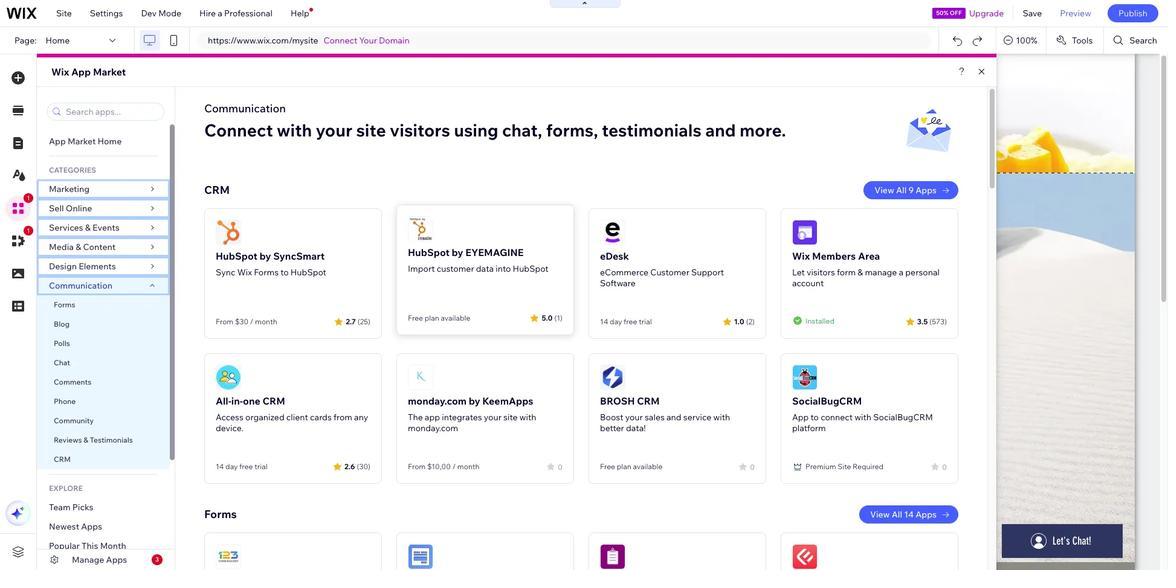 Task type: vqa. For each thing, say whether or not it's contained in the screenshot.


Task type: locate. For each thing, give the bounding box(es) containing it.
from left $30
[[216, 317, 233, 326]]

settings
[[90, 8, 123, 19]]

1.0
[[734, 317, 745, 326]]

media & content
[[49, 242, 116, 253]]

trial for customer
[[639, 317, 652, 326]]

1 horizontal spatial to
[[811, 412, 819, 423]]

& inside media & content link
[[76, 242, 81, 253]]

in-
[[231, 395, 243, 407]]

0 vertical spatial available
[[441, 314, 471, 323]]

to left connect
[[811, 412, 819, 423]]

0 vertical spatial /
[[250, 317, 254, 326]]

monday.com up $10,00
[[408, 423, 458, 434]]

1 left services
[[27, 227, 30, 235]]

0 horizontal spatial a
[[218, 8, 222, 19]]

community link
[[37, 412, 170, 431]]

1 vertical spatial plan
[[617, 463, 632, 472]]

(30)
[[357, 462, 371, 471]]

2 horizontal spatial app
[[793, 412, 809, 423]]

0 horizontal spatial day
[[226, 463, 238, 472]]

forms link
[[37, 296, 170, 315]]

view for crm
[[875, 185, 895, 196]]

1 1 from the top
[[27, 195, 30, 202]]

wix inside wix members area let visitors form & manage a personal account
[[793, 250, 810, 262]]

wix
[[51, 66, 69, 78], [793, 250, 810, 262], [237, 267, 252, 278]]

1 0 from the left
[[558, 463, 563, 472]]

by inside hubspot by syncsmart sync wix forms to hubspot
[[260, 250, 271, 262]]

1 horizontal spatial home
[[98, 136, 122, 147]]

hubspot by syncsmart sync wix forms to hubspot
[[216, 250, 326, 278]]

1 horizontal spatial day
[[610, 317, 622, 326]]

/ for $30
[[250, 317, 254, 326]]

popular this month
[[49, 541, 126, 552]]

0 vertical spatial 1
[[27, 195, 30, 202]]

& inside services & events link
[[85, 222, 91, 233]]

save
[[1023, 8, 1043, 19]]

1 vertical spatial free
[[239, 463, 253, 472]]

14
[[600, 317, 608, 326], [216, 463, 224, 472], [905, 510, 914, 521]]

0 horizontal spatial from
[[216, 317, 233, 326]]

2 0 from the left
[[750, 463, 755, 472]]

0 horizontal spatial 14 day free trial
[[216, 463, 268, 472]]

socialbugcrm up connect
[[793, 395, 862, 407]]

1 horizontal spatial month
[[458, 463, 480, 472]]

polls
[[54, 339, 70, 348]]

1 vertical spatial site
[[838, 463, 852, 472]]

1 vertical spatial forms
[[54, 300, 75, 310]]

/ right $30
[[250, 317, 254, 326]]

eyemagine
[[466, 247, 524, 259]]

0 horizontal spatial forms
[[54, 300, 75, 310]]

1 horizontal spatial plan
[[617, 463, 632, 472]]

& right the media
[[76, 242, 81, 253]]

your
[[359, 35, 377, 46]]

popular
[[49, 541, 80, 552]]

0 horizontal spatial trial
[[255, 463, 268, 472]]

100% button
[[997, 27, 1046, 54]]

2 1 from the top
[[27, 227, 30, 235]]

app inside socialbugcrm app to connect with socialbugcrm platform
[[793, 412, 809, 423]]

view down required
[[871, 510, 890, 521]]

0 vertical spatial site
[[56, 8, 72, 19]]

free
[[624, 317, 638, 326], [239, 463, 253, 472]]

view left 9
[[875, 185, 895, 196]]

month right $30
[[255, 317, 277, 326]]

site inside monday.com by keemapps the app integrates your site with monday.com
[[504, 412, 518, 423]]

visitors inside wix members area let visitors form & manage a personal account
[[807, 267, 836, 278]]

design elements
[[49, 261, 116, 272]]

available down data!
[[633, 463, 663, 472]]

free down device.
[[239, 463, 253, 472]]

0 vertical spatial a
[[218, 8, 222, 19]]

0 vertical spatial site
[[356, 120, 386, 141]]

free plan available down customer
[[408, 314, 471, 323]]

1 vertical spatial monday.com
[[408, 423, 458, 434]]

1 vertical spatial app
[[49, 136, 66, 147]]

site inside communication connect with your site visitors using chat, forms, testimonials and more.
[[356, 120, 386, 141]]

to down syncsmart
[[281, 267, 289, 278]]

customer
[[437, 264, 474, 274]]

1 horizontal spatial socialbugcrm
[[874, 412, 933, 423]]

cards
[[310, 412, 332, 423]]

app for socialbugcrm
[[793, 412, 809, 423]]

forms down syncsmart
[[254, 267, 279, 278]]

sell online link
[[37, 199, 170, 218]]

comments link
[[37, 373, 170, 392]]

free plan available down data!
[[600, 463, 663, 472]]

crm up organized
[[263, 395, 285, 407]]

hubspot right into
[[513, 264, 549, 274]]

1 vertical spatial all
[[892, 510, 903, 521]]

monday.com
[[408, 395, 467, 407], [408, 423, 458, 434]]

1 vertical spatial market
[[68, 136, 96, 147]]

2.6
[[345, 462, 355, 471]]

1 horizontal spatial site
[[838, 463, 852, 472]]

forms up 123 form builder & payments logo at the bottom
[[204, 508, 237, 522]]

team
[[49, 502, 71, 513]]

market up categories
[[68, 136, 96, 147]]

app left connect
[[793, 412, 809, 423]]

to
[[281, 267, 289, 278], [811, 412, 819, 423]]

manage
[[865, 267, 897, 278]]

free down software
[[624, 317, 638, 326]]

connect inside communication connect with your site visitors using chat, forms, testimonials and more.
[[204, 120, 273, 141]]

by for syncsmart
[[260, 250, 271, 262]]

1 vertical spatial site
[[504, 412, 518, 423]]

1 horizontal spatial your
[[484, 412, 502, 423]]

3 0 from the left
[[943, 463, 947, 472]]

wix for wix members area let visitors form & manage a personal account
[[793, 250, 810, 262]]

1 vertical spatial to
[[811, 412, 819, 423]]

connect for connect with your site visitors using chat, forms, testimonials and more.
[[204, 120, 273, 141]]

and inside brosh crm boost your sales and service with better data!
[[667, 412, 682, 423]]

site left settings
[[56, 8, 72, 19]]

wix inside hubspot by syncsmart sync wix forms to hubspot
[[237, 267, 252, 278]]

and inside communication connect with your site visitors using chat, forms, testimonials and more.
[[706, 120, 736, 141]]

& for content
[[76, 242, 81, 253]]

a right "hire"
[[218, 8, 222, 19]]

&
[[85, 222, 91, 233], [76, 242, 81, 253], [858, 267, 864, 278], [84, 436, 88, 445]]

1 vertical spatial trial
[[255, 463, 268, 472]]

visitors left the using at the top left of the page
[[390, 120, 450, 141]]

1 vertical spatial from
[[408, 463, 426, 472]]

sell online
[[49, 203, 92, 214]]

off
[[950, 9, 962, 17]]

1 button
[[5, 193, 33, 221], [5, 226, 33, 254]]

0 horizontal spatial free
[[408, 314, 423, 323]]

& left events
[[85, 222, 91, 233]]

0 vertical spatial app
[[71, 66, 91, 78]]

home inside app market home link
[[98, 136, 122, 147]]

& for testimonials
[[84, 436, 88, 445]]

monday.com up app
[[408, 395, 467, 407]]

free down import
[[408, 314, 423, 323]]

forms up "blog"
[[54, 300, 75, 310]]

0 horizontal spatial /
[[250, 317, 254, 326]]

visitors inside communication connect with your site visitors using chat, forms, testimonials and more.
[[390, 120, 450, 141]]

1 vertical spatial 14
[[216, 463, 224, 472]]

home up wix app market
[[46, 35, 70, 46]]

comments
[[54, 378, 91, 387]]

1 horizontal spatial free
[[624, 317, 638, 326]]

1 vertical spatial socialbugcrm
[[874, 412, 933, 423]]

sell
[[49, 203, 64, 214]]

50% off
[[937, 9, 962, 17]]

& right reviews
[[84, 436, 88, 445]]

wix app market
[[51, 66, 126, 78]]

by up 'integrates' on the left of page
[[469, 395, 480, 407]]

1 monday.com from the top
[[408, 395, 467, 407]]

any
[[354, 412, 368, 423]]

premium
[[806, 463, 837, 472]]

from left $10,00
[[408, 463, 426, 472]]

chat,
[[502, 120, 543, 141]]

1 horizontal spatial connect
[[324, 35, 358, 46]]

crm up sales
[[637, 395, 660, 407]]

2 horizontal spatial forms
[[254, 267, 279, 278]]

wix members area let visitors form & manage a personal account
[[793, 250, 940, 289]]

& right the form at the right of page
[[858, 267, 864, 278]]

day down software
[[610, 317, 622, 326]]

connect for connect your domain
[[324, 35, 358, 46]]

1 horizontal spatial site
[[504, 412, 518, 423]]

view all 9 apps link
[[864, 181, 959, 200]]

14 day free trial for ecommerce
[[600, 317, 652, 326]]

0 horizontal spatial communication
[[49, 281, 114, 291]]

hubspot by eyemagine logo image
[[408, 216, 433, 242]]

2 horizontal spatial 0
[[943, 463, 947, 472]]

all-
[[216, 395, 231, 407]]

device.
[[216, 423, 244, 434]]

0 horizontal spatial 14
[[216, 463, 224, 472]]

app up search apps... field
[[71, 66, 91, 78]]

all for crm
[[897, 185, 907, 196]]

0 vertical spatial and
[[706, 120, 736, 141]]

1 horizontal spatial by
[[452, 247, 463, 259]]

app up categories
[[49, 136, 66, 147]]

1 vertical spatial 1 button
[[5, 226, 33, 254]]

online
[[66, 203, 92, 214]]

0 vertical spatial communication
[[204, 102, 286, 115]]

0 horizontal spatial your
[[316, 120, 353, 141]]

and right sales
[[667, 412, 682, 423]]

by inside monday.com by keemapps the app integrates your site with monday.com
[[469, 395, 480, 407]]

and left the more.
[[706, 120, 736, 141]]

communication for communication
[[49, 281, 114, 291]]

/ right $10,00
[[453, 463, 456, 472]]

tools
[[1072, 35, 1093, 46]]

a right manage
[[899, 267, 904, 278]]

customer
[[651, 267, 690, 278]]

0 horizontal spatial connect
[[204, 120, 273, 141]]

socialbugcrm up required
[[874, 412, 933, 423]]

1 vertical spatial wix
[[793, 250, 810, 262]]

support
[[692, 267, 724, 278]]

phone link
[[37, 392, 170, 412]]

community
[[54, 417, 94, 426]]

month right $10,00
[[458, 463, 480, 472]]

0
[[558, 463, 563, 472], [750, 463, 755, 472], [943, 463, 947, 472]]

premium site required
[[806, 463, 884, 472]]

0 vertical spatial view
[[875, 185, 895, 196]]

market up search apps... field
[[93, 66, 126, 78]]

by up customer
[[452, 247, 463, 259]]

hubspot
[[408, 247, 450, 259], [216, 250, 258, 262], [513, 264, 549, 274], [291, 267, 326, 278]]

apps
[[916, 185, 937, 196], [916, 510, 937, 521], [81, 522, 102, 533], [106, 555, 127, 566]]

1 horizontal spatial 14 day free trial
[[600, 317, 652, 326]]

with inside brosh crm boost your sales and service with better data!
[[714, 412, 730, 423]]

1 horizontal spatial visitors
[[807, 267, 836, 278]]

keemapps
[[483, 395, 534, 407]]

to inside hubspot by syncsmart sync wix forms to hubspot
[[281, 267, 289, 278]]

client
[[286, 412, 308, 423]]

home down search apps... field
[[98, 136, 122, 147]]

1 vertical spatial month
[[458, 463, 480, 472]]

app
[[425, 412, 440, 423]]

1 vertical spatial view
[[871, 510, 890, 521]]

by for eyemagine
[[452, 247, 463, 259]]

month
[[255, 317, 277, 326], [458, 463, 480, 472]]

1.0 (2)
[[734, 317, 755, 326]]

1 vertical spatial 14 day free trial
[[216, 463, 268, 472]]

site right premium
[[838, 463, 852, 472]]

connect
[[324, 35, 358, 46], [204, 120, 273, 141]]

free down "better"
[[600, 463, 615, 472]]

2 horizontal spatial your
[[626, 412, 643, 423]]

14 for ecommerce
[[600, 317, 608, 326]]

your inside brosh crm boost your sales and service with better data!
[[626, 412, 643, 423]]

day for in-
[[226, 463, 238, 472]]

2.6 (30)
[[345, 462, 371, 471]]

0 horizontal spatial wix
[[51, 66, 69, 78]]

view for forms
[[871, 510, 890, 521]]

(1)
[[555, 313, 563, 323]]

14 day free trial for in-
[[216, 463, 268, 472]]

1 vertical spatial connect
[[204, 120, 273, 141]]

0 vertical spatial free
[[624, 317, 638, 326]]

0 horizontal spatial month
[[255, 317, 277, 326]]

plan down import
[[425, 314, 439, 323]]

1 horizontal spatial from
[[408, 463, 426, 472]]

trial down ecommerce
[[639, 317, 652, 326]]

0 vertical spatial month
[[255, 317, 277, 326]]

1 horizontal spatial /
[[453, 463, 456, 472]]

& for events
[[85, 222, 91, 233]]

hubspot up sync
[[216, 250, 258, 262]]

app market home
[[49, 136, 122, 147]]

free plan available
[[408, 314, 471, 323], [600, 463, 663, 472]]

1 button left sell
[[5, 193, 33, 221]]

1 vertical spatial visitors
[[807, 267, 836, 278]]

0 horizontal spatial by
[[260, 250, 271, 262]]

home
[[46, 35, 70, 46], [98, 136, 122, 147]]

day down device.
[[226, 463, 238, 472]]

14 day free trial down device.
[[216, 463, 268, 472]]

communication for communication connect with your site visitors using chat, forms, testimonials and more.
[[204, 102, 286, 115]]

ecommerce
[[600, 267, 649, 278]]

all-in-one crm access organized client cards from any device.
[[216, 395, 368, 434]]

14 day free trial
[[600, 317, 652, 326], [216, 463, 268, 472]]

the
[[408, 412, 423, 423]]

publish button
[[1108, 4, 1159, 22]]

14 day free trial down software
[[600, 317, 652, 326]]

0 vertical spatial 14
[[600, 317, 608, 326]]

edesk logo image
[[600, 220, 626, 245]]

categories
[[49, 166, 96, 175]]

available down customer
[[441, 314, 471, 323]]

your for boost
[[626, 412, 643, 423]]

0 horizontal spatial to
[[281, 267, 289, 278]]

from $10,00 / month
[[408, 463, 480, 472]]

0 vertical spatial monday.com
[[408, 395, 467, 407]]

1 vertical spatial communication
[[49, 281, 114, 291]]

0 horizontal spatial socialbugcrm
[[793, 395, 862, 407]]

2 horizontal spatial by
[[469, 395, 480, 407]]

1 vertical spatial a
[[899, 267, 904, 278]]

by inside hubspot by eyemagine import customer data into hubspot
[[452, 247, 463, 259]]

communication inside communication connect with your site visitors using chat, forms, testimonials and more.
[[204, 102, 286, 115]]

plan
[[425, 314, 439, 323], [617, 463, 632, 472]]

trial down organized
[[255, 463, 268, 472]]

1 horizontal spatial communication
[[204, 102, 286, 115]]

0 vertical spatial free
[[408, 314, 423, 323]]

0 vertical spatial to
[[281, 267, 289, 278]]

to inside socialbugcrm app to connect with socialbugcrm platform
[[811, 412, 819, 423]]

0 vertical spatial 1 button
[[5, 193, 33, 221]]

& inside "reviews & testimonials" link
[[84, 436, 88, 445]]

2 vertical spatial wix
[[237, 267, 252, 278]]

1 vertical spatial home
[[98, 136, 122, 147]]

14 for in-
[[216, 463, 224, 472]]

hubspot by syncsmart logo image
[[216, 220, 241, 245]]

visitors down members
[[807, 267, 836, 278]]

view all 9 apps
[[875, 185, 937, 196]]

2 vertical spatial app
[[793, 412, 809, 423]]

0 horizontal spatial free plan available
[[408, 314, 471, 323]]

plan down data!
[[617, 463, 632, 472]]

1 horizontal spatial a
[[899, 267, 904, 278]]

trial for one
[[255, 463, 268, 472]]

0 vertical spatial free plan available
[[408, 314, 471, 323]]

by left syncsmart
[[260, 250, 271, 262]]

hubspot by eyemagine import customer data into hubspot
[[408, 247, 549, 274]]

1 horizontal spatial and
[[706, 120, 736, 141]]

0 horizontal spatial and
[[667, 412, 682, 423]]

1 vertical spatial /
[[453, 463, 456, 472]]

0 horizontal spatial plan
[[425, 314, 439, 323]]

your inside monday.com by keemapps the app integrates your site with monday.com
[[484, 412, 502, 423]]

your inside communication connect with your site visitors using chat, forms, testimonials and more.
[[316, 120, 353, 141]]

1 button left the media
[[5, 226, 33, 254]]

services & events link
[[37, 218, 170, 238]]

2 monday.com from the top
[[408, 423, 458, 434]]

/ for $10,00
[[453, 463, 456, 472]]

crm down reviews
[[54, 455, 71, 464]]

1 horizontal spatial forms
[[204, 508, 237, 522]]

1 left marketing
[[27, 195, 30, 202]]

1 vertical spatial day
[[226, 463, 238, 472]]

0 horizontal spatial app
[[49, 136, 66, 147]]

explore
[[49, 484, 83, 493]]

1 vertical spatial and
[[667, 412, 682, 423]]

tools button
[[1047, 27, 1104, 54]]

sales
[[645, 412, 665, 423]]

monday.com by keemapps logo image
[[408, 365, 433, 391]]

wix forms & payments logo image
[[600, 545, 626, 570]]

app
[[71, 66, 91, 78], [49, 136, 66, 147], [793, 412, 809, 423]]



Task type: describe. For each thing, give the bounding box(es) containing it.
organized
[[245, 412, 285, 423]]

all-in-one crm logo image
[[216, 365, 241, 391]]

better
[[600, 423, 624, 434]]

1 horizontal spatial free plan available
[[600, 463, 663, 472]]

0 vertical spatial plan
[[425, 314, 439, 323]]

free for ecommerce
[[624, 317, 638, 326]]

syncsmart
[[273, 250, 325, 262]]

boost
[[600, 412, 624, 423]]

with inside monday.com by keemapps the app integrates your site with monday.com
[[520, 412, 537, 423]]

50%
[[937, 9, 949, 17]]

personal
[[906, 267, 940, 278]]

0 vertical spatial market
[[93, 66, 126, 78]]

reviews
[[54, 436, 82, 445]]

hire a professional
[[200, 8, 273, 19]]

a inside wix members area let visitors form & manage a personal account
[[899, 267, 904, 278]]

socialbugcrm logo image
[[793, 365, 818, 391]]

day for ecommerce
[[610, 317, 622, 326]]

forms,
[[546, 120, 598, 141]]

0 horizontal spatial available
[[441, 314, 471, 323]]

all for forms
[[892, 510, 903, 521]]

communication link
[[37, 276, 170, 296]]

from for from $10,00 / month
[[408, 463, 426, 472]]

from for from $30 / month
[[216, 317, 233, 326]]

monday.com by keemapps the app integrates your site with monday.com
[[408, 395, 537, 434]]

with inside socialbugcrm app to connect with socialbugcrm platform
[[855, 412, 872, 423]]

team picks link
[[37, 498, 170, 518]]

hubspot up import
[[408, 247, 450, 259]]

by for keemapps
[[469, 395, 480, 407]]

1 horizontal spatial free
[[600, 463, 615, 472]]

app market home link
[[37, 132, 170, 151]]

chat link
[[37, 354, 170, 373]]

popular this month link
[[37, 537, 170, 556]]

wix for wix app market
[[51, 66, 69, 78]]

0 horizontal spatial site
[[56, 8, 72, 19]]

month
[[100, 541, 126, 552]]

Search apps... field
[[62, 103, 160, 120]]

1 horizontal spatial available
[[633, 463, 663, 472]]

2 vertical spatial forms
[[204, 508, 237, 522]]

1 1 button from the top
[[5, 193, 33, 221]]

0 for brosh crm
[[750, 463, 755, 472]]

help
[[291, 8, 309, 19]]

123 form builder & payments logo image
[[216, 545, 241, 570]]

5.0 (1)
[[542, 313, 563, 323]]

form
[[837, 267, 856, 278]]

manage apps
[[72, 555, 127, 566]]

one
[[243, 395, 260, 407]]

socialbugcrm app to connect with socialbugcrm platform
[[793, 395, 933, 434]]

communication connect with your site visitors using chat, forms, testimonials and more.
[[204, 102, 786, 141]]

marketing
[[49, 184, 90, 195]]

crm inside brosh crm boost your sales and service with better data!
[[637, 395, 660, 407]]

hubspot down syncsmart
[[291, 267, 326, 278]]

design
[[49, 261, 77, 272]]

preview
[[1061, 8, 1092, 19]]

data
[[476, 264, 494, 274]]

manage
[[72, 555, 104, 566]]

0 vertical spatial socialbugcrm
[[793, 395, 862, 407]]

epic forms & payments logo image
[[793, 545, 818, 570]]

2.7 (25)
[[346, 317, 371, 326]]

5.0
[[542, 313, 553, 323]]

view all 14 apps
[[871, 510, 937, 521]]

0 for monday.com by keemapps
[[558, 463, 563, 472]]

phone
[[54, 397, 76, 406]]

form builder & payments  logo image
[[408, 545, 433, 570]]

more.
[[740, 120, 786, 141]]

brosh
[[600, 395, 635, 407]]

month for from $10,00 / month
[[458, 463, 480, 472]]

sync
[[216, 267, 236, 278]]

search
[[1130, 35, 1158, 46]]

services & events
[[49, 222, 120, 233]]

(25)
[[358, 317, 371, 326]]

connect
[[821, 412, 853, 423]]

0 horizontal spatial home
[[46, 35, 70, 46]]

content
[[83, 242, 116, 253]]

account
[[793, 278, 824, 289]]

https://www.wix.com/mysite
[[208, 35, 318, 46]]

services
[[49, 222, 83, 233]]

design elements link
[[37, 257, 170, 276]]

chat
[[54, 359, 70, 368]]

from $30 / month
[[216, 317, 277, 326]]

picks
[[72, 502, 93, 513]]

mode
[[158, 8, 181, 19]]

wix members area logo image
[[793, 220, 818, 245]]

crm inside all-in-one crm access organized client cards from any device.
[[263, 395, 285, 407]]

100%
[[1016, 35, 1038, 46]]

app inside app market home link
[[49, 136, 66, 147]]

events
[[93, 222, 120, 233]]

platform
[[793, 423, 826, 434]]

marketing link
[[37, 180, 170, 199]]

2 horizontal spatial 14
[[905, 510, 914, 521]]

https://www.wix.com/mysite connect your domain
[[208, 35, 410, 46]]

2 1 button from the top
[[5, 226, 33, 254]]

forms inside hubspot by syncsmart sync wix forms to hubspot
[[254, 267, 279, 278]]

newest apps
[[49, 522, 102, 533]]

free for in-
[[239, 463, 253, 472]]

upgrade
[[970, 8, 1004, 19]]

$30
[[235, 317, 249, 326]]

& inside wix members area let visitors form & manage a personal account
[[858, 267, 864, 278]]

into
[[496, 264, 511, 274]]

publish
[[1119, 8, 1148, 19]]

polls link
[[37, 334, 170, 354]]

integrates
[[442, 412, 482, 423]]

your for with
[[316, 120, 353, 141]]

search button
[[1105, 27, 1169, 54]]

view all 14 apps link
[[860, 506, 959, 524]]

edesk ecommerce customer support software
[[600, 250, 724, 289]]

brosh crm logo image
[[600, 365, 626, 391]]

(2)
[[746, 317, 755, 326]]

professional
[[224, 8, 273, 19]]

app for wix
[[71, 66, 91, 78]]

brosh crm boost your sales and service with better data!
[[600, 395, 730, 434]]

with inside communication connect with your site visitors using chat, forms, testimonials and more.
[[277, 120, 312, 141]]

month for from $30 / month
[[255, 317, 277, 326]]

9
[[909, 185, 914, 196]]

import
[[408, 264, 435, 274]]

3.5
[[918, 317, 928, 326]]

data!
[[626, 423, 646, 434]]

hire
[[200, 8, 216, 19]]

dev
[[141, 8, 157, 19]]

this
[[82, 541, 98, 552]]

(573)
[[930, 317, 947, 326]]

crm up hubspot by syncsmart logo on the left top of the page
[[204, 183, 230, 197]]

reviews & testimonials
[[54, 436, 133, 445]]



